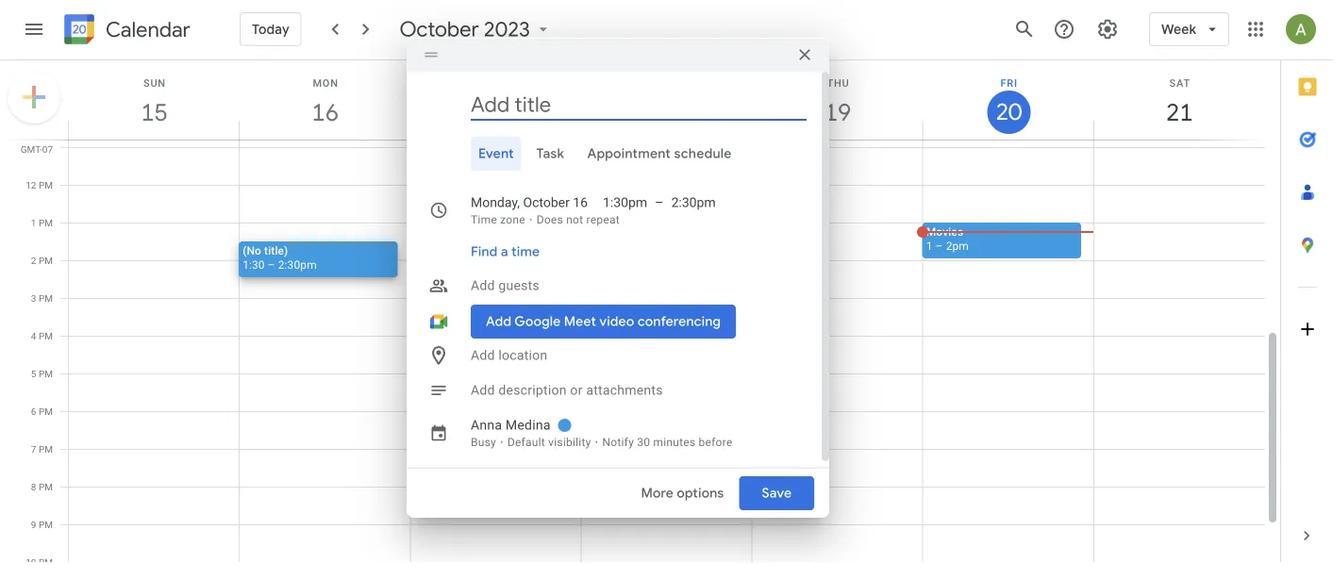 Task type: describe. For each thing, give the bounding box(es) containing it.
8
[[31, 481, 36, 493]]

pm for 8 pm
[[39, 481, 53, 493]]

1 horizontal spatial october
[[523, 195, 570, 210]]

october 2023 button
[[392, 16, 560, 42]]

appointment schedule button
[[580, 137, 739, 171]]

30
[[637, 436, 650, 449]]

default visibility
[[507, 436, 591, 449]]

add guests button
[[463, 269, 807, 303]]

6
[[31, 406, 36, 417]]

thu 19
[[823, 77, 850, 128]]

find a time
[[471, 243, 540, 260]]

pm for 3 pm
[[39, 292, 53, 304]]

add for add guests
[[471, 278, 495, 293]]

title)
[[264, 244, 288, 257]]

mon 16
[[311, 77, 339, 128]]

does
[[537, 213, 563, 226]]

medina
[[506, 417, 551, 433]]

task button
[[529, 137, 572, 171]]

1:30pm – 2:30pm
[[603, 195, 716, 210]]

minutes
[[653, 436, 696, 449]]

2 pm
[[31, 255, 53, 266]]

appointment
[[587, 145, 671, 162]]

time
[[511, 243, 540, 260]]

week button
[[1149, 7, 1229, 52]]

monday,
[[471, 195, 520, 210]]

movies
[[926, 225, 963, 238]]

15
[[140, 97, 167, 128]]

11 am
[[26, 142, 53, 153]]

12 pm
[[26, 179, 53, 191]]

fri
[[1001, 77, 1018, 89]]

1:30
[[243, 258, 265, 271]]

event
[[478, 145, 514, 162]]

2 column header from the left
[[581, 60, 752, 140]]

grid containing 15
[[0, 60, 1280, 563]]

7
[[31, 443, 36, 455]]

pm for 9 pm
[[39, 519, 53, 530]]

1 horizontal spatial –
[[655, 195, 664, 210]]

15 link
[[133, 91, 176, 134]]

20 link
[[987, 91, 1031, 134]]

week
[[1162, 21, 1196, 38]]

main drawer image
[[23, 18, 45, 41]]

pm for 1 pm
[[39, 217, 53, 228]]

find a time button
[[463, 235, 547, 269]]

anna
[[471, 417, 502, 433]]

5
[[31, 368, 36, 379]]

gmt-
[[21, 143, 42, 155]]

1 horizontal spatial 2:30pm
[[671, 195, 716, 210]]

– inside movies 1 – 2pm
[[936, 239, 943, 252]]

does not repeat
[[537, 213, 620, 226]]

pm for 7 pm
[[39, 443, 53, 455]]

busy
[[471, 436, 496, 449]]

1 inside movies 1 – 2pm
[[926, 239, 933, 252]]

today button
[[240, 7, 302, 52]]

sun
[[143, 77, 166, 89]]

16 column header
[[239, 60, 411, 140]]

task
[[537, 145, 565, 162]]

calendar
[[106, 17, 190, 43]]

time
[[471, 213, 497, 226]]

(no title) 1:30 – 2:30pm
[[243, 244, 317, 271]]

guests
[[499, 278, 540, 293]]

add description or attachments
[[471, 383, 663, 398]]

pm for 6 pm
[[39, 406, 53, 417]]

4
[[31, 330, 36, 342]]

gmt-07
[[21, 143, 53, 155]]

16 link
[[304, 91, 347, 134]]

schedule
[[674, 145, 732, 162]]

3 pm
[[31, 292, 53, 304]]

pm for 4 pm
[[39, 330, 53, 342]]

11
[[26, 142, 36, 153]]

thu
[[827, 77, 850, 89]]

15 column header
[[68, 60, 240, 140]]

before
[[699, 436, 733, 449]]

attachments
[[586, 383, 663, 398]]

calendar heading
[[102, 17, 190, 43]]

sat 21
[[1165, 77, 1192, 128]]

21 link
[[1158, 91, 1201, 134]]

20
[[995, 97, 1021, 127]]

notify 30 minutes before
[[602, 436, 733, 449]]

find
[[471, 243, 498, 260]]

visibility
[[548, 436, 591, 449]]



Task type: locate. For each thing, give the bounding box(es) containing it.
1
[[31, 217, 36, 228], [926, 239, 933, 252]]

movies 1 – 2pm
[[926, 225, 969, 252]]

1 vertical spatial –
[[936, 239, 943, 252]]

pm right 7
[[39, 443, 53, 455]]

am
[[38, 142, 53, 153]]

0 horizontal spatial 2:30pm
[[278, 258, 317, 271]]

calendar element
[[60, 10, 190, 52]]

october left 2023
[[400, 16, 479, 42]]

2:30pm right to element
[[671, 195, 716, 210]]

21 column header
[[1093, 60, 1265, 140]]

1 horizontal spatial 1
[[926, 239, 933, 252]]

mon
[[313, 77, 339, 89]]

column header up appointment schedule
[[581, 60, 752, 140]]

16 inside mon 16
[[311, 97, 337, 128]]

1 down movies
[[926, 239, 933, 252]]

0 vertical spatial –
[[655, 195, 664, 210]]

1 vertical spatial add
[[471, 348, 495, 363]]

tab list containing event
[[422, 137, 807, 171]]

16 down mon
[[311, 97, 337, 128]]

location
[[499, 348, 548, 363]]

0 horizontal spatial 1
[[31, 217, 36, 228]]

2 vertical spatial –
[[268, 258, 275, 271]]

6 pm from the top
[[39, 368, 53, 379]]

3
[[31, 292, 36, 304]]

add for add description or attachments
[[471, 383, 495, 398]]

– down title)
[[268, 258, 275, 271]]

column header
[[410, 60, 582, 140], [581, 60, 752, 140]]

1 pm from the top
[[39, 179, 53, 191]]

– down movies
[[936, 239, 943, 252]]

october up does
[[523, 195, 570, 210]]

pm right 2
[[39, 255, 53, 266]]

october 2023
[[400, 16, 530, 42]]

1 column header from the left
[[410, 60, 582, 140]]

add
[[471, 278, 495, 293], [471, 348, 495, 363], [471, 383, 495, 398]]

9
[[31, 519, 36, 530]]

19 column header
[[752, 60, 923, 140]]

not
[[566, 213, 583, 226]]

1 vertical spatial october
[[523, 195, 570, 210]]

add for add location
[[471, 348, 495, 363]]

anna medina
[[471, 417, 551, 433]]

pm for 5 pm
[[39, 368, 53, 379]]

7 pm from the top
[[39, 406, 53, 417]]

19 link
[[816, 91, 860, 134]]

–
[[655, 195, 664, 210], [936, 239, 943, 252], [268, 258, 275, 271]]

Add title text field
[[471, 91, 807, 119]]

2:30pm inside (no title) 1:30 – 2:30pm
[[278, 258, 317, 271]]

to element
[[655, 193, 664, 212]]

add up anna
[[471, 383, 495, 398]]

4 pm
[[31, 330, 53, 342]]

pm up 2 pm
[[39, 217, 53, 228]]

3 add from the top
[[471, 383, 495, 398]]

add left 'location'
[[471, 348, 495, 363]]

5 pm from the top
[[39, 330, 53, 342]]

4 pm from the top
[[39, 292, 53, 304]]

5 pm
[[31, 368, 53, 379]]

description
[[499, 383, 567, 398]]

today
[[252, 21, 289, 38]]

9 pm
[[31, 519, 53, 530]]

add location
[[471, 348, 548, 363]]

9 pm from the top
[[39, 481, 53, 493]]

8 pm
[[31, 481, 53, 493]]

october
[[400, 16, 479, 42], [523, 195, 570, 210]]

a
[[501, 243, 508, 260]]

7 pm
[[31, 443, 53, 455]]

repeat
[[586, 213, 620, 226]]

pm right 4
[[39, 330, 53, 342]]

sat
[[1170, 77, 1191, 89]]

add inside dropdown button
[[471, 278, 495, 293]]

fri 20
[[995, 77, 1021, 127]]

2:30pm
[[671, 195, 716, 210], [278, 258, 317, 271]]

3 pm from the top
[[39, 255, 53, 266]]

2 vertical spatial add
[[471, 383, 495, 398]]

monday, october 16
[[471, 195, 588, 210]]

pm right 6
[[39, 406, 53, 417]]

event button
[[471, 137, 521, 171]]

19
[[823, 97, 850, 128]]

settings menu image
[[1096, 18, 1119, 41]]

1 vertical spatial 16
[[573, 195, 588, 210]]

0 horizontal spatial october
[[400, 16, 479, 42]]

0 vertical spatial add
[[471, 278, 495, 293]]

16
[[311, 97, 337, 128], [573, 195, 588, 210]]

tab list
[[1281, 60, 1333, 509], [422, 137, 807, 171]]

– right '1:30pm'
[[655, 195, 664, 210]]

pm for 2 pm
[[39, 255, 53, 266]]

(no
[[243, 244, 261, 257]]

07
[[42, 143, 53, 155]]

time zone
[[471, 213, 525, 226]]

1 horizontal spatial tab list
[[1281, 60, 1333, 509]]

default
[[507, 436, 545, 449]]

6 pm
[[31, 406, 53, 417]]

1:30pm
[[603, 195, 647, 210]]

add guests
[[471, 278, 540, 293]]

sun 15
[[140, 77, 167, 128]]

0 horizontal spatial –
[[268, 258, 275, 271]]

pm right 12
[[39, 179, 53, 191]]

2 add from the top
[[471, 348, 495, 363]]

1 horizontal spatial 16
[[573, 195, 588, 210]]

0 vertical spatial 16
[[311, 97, 337, 128]]

0 vertical spatial 1
[[31, 217, 36, 228]]

0 vertical spatial 2:30pm
[[671, 195, 716, 210]]

– inside (no title) 1:30 – 2:30pm
[[268, 258, 275, 271]]

16 up does not repeat at left top
[[573, 195, 588, 210]]

2 horizontal spatial –
[[936, 239, 943, 252]]

pm
[[39, 179, 53, 191], [39, 217, 53, 228], [39, 255, 53, 266], [39, 292, 53, 304], [39, 330, 53, 342], [39, 368, 53, 379], [39, 406, 53, 417], [39, 443, 53, 455], [39, 481, 53, 493], [39, 519, 53, 530]]

10 pm from the top
[[39, 519, 53, 530]]

pm right 9
[[39, 519, 53, 530]]

1 vertical spatial 1
[[926, 239, 933, 252]]

1 add from the top
[[471, 278, 495, 293]]

grid
[[0, 60, 1280, 563]]

12
[[26, 179, 36, 191]]

add down find
[[471, 278, 495, 293]]

notify
[[602, 436, 634, 449]]

0 horizontal spatial tab list
[[422, 137, 807, 171]]

pm right 5
[[39, 368, 53, 379]]

or
[[570, 383, 583, 398]]

column header up event
[[410, 60, 582, 140]]

0 horizontal spatial 16
[[311, 97, 337, 128]]

2pm
[[946, 239, 969, 252]]

20 column header
[[922, 60, 1094, 140]]

0 vertical spatial october
[[400, 16, 479, 42]]

2:30pm down title)
[[278, 258, 317, 271]]

2 pm from the top
[[39, 217, 53, 228]]

8 pm from the top
[[39, 443, 53, 455]]

21
[[1165, 97, 1192, 128]]

zone
[[500, 213, 525, 226]]

1 up 2
[[31, 217, 36, 228]]

appointment schedule
[[587, 145, 732, 162]]

2023
[[484, 16, 530, 42]]

pm right '3'
[[39, 292, 53, 304]]

pm right '8'
[[39, 481, 53, 493]]

2
[[31, 255, 36, 266]]

1 pm
[[31, 217, 53, 228]]

1 vertical spatial 2:30pm
[[278, 258, 317, 271]]

pm for 12 pm
[[39, 179, 53, 191]]



Task type: vqa. For each thing, say whether or not it's contained in the screenshot.


